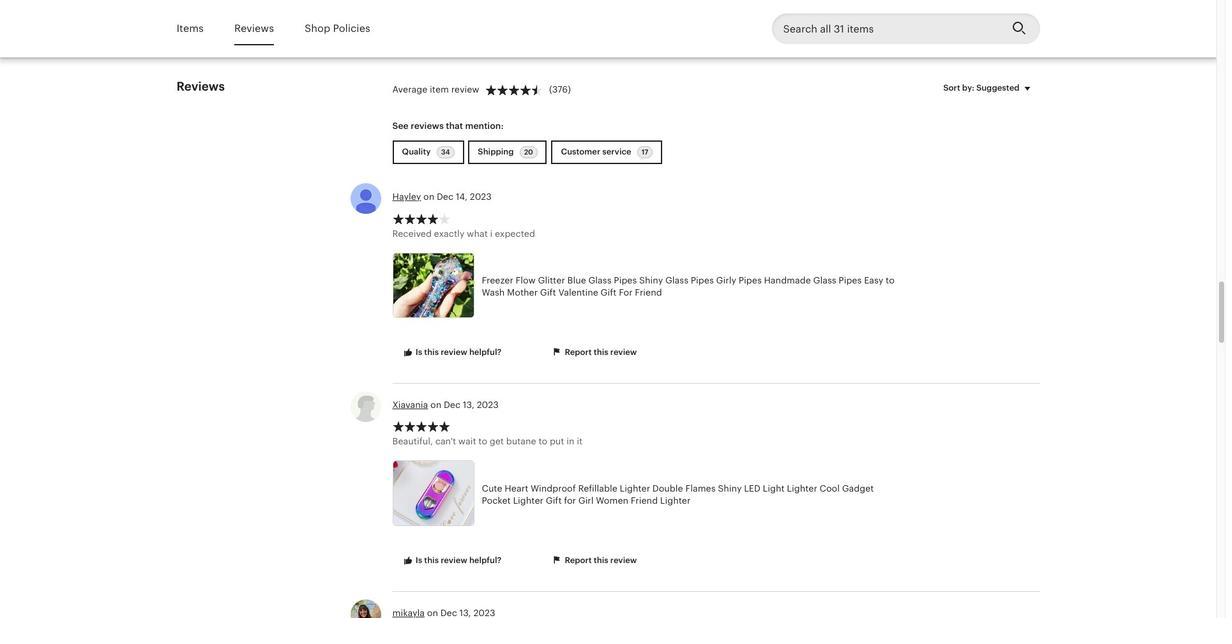 Task type: vqa. For each thing, say whether or not it's contained in the screenshot.
United
no



Task type: describe. For each thing, give the bounding box(es) containing it.
sort by: suggested button
[[934, 75, 1045, 102]]

mikayla link
[[393, 608, 425, 618]]

for
[[619, 288, 633, 298]]

heart
[[505, 483, 528, 494]]

gift inside cute heart windproof refillable lighter double flames shiny led light lighter cool gadget pocket lighter gift for girl women friend lighter
[[546, 496, 562, 506]]

that
[[446, 121, 463, 131]]

to inside freezer flow glitter blue glass pipes shiny glass pipes girly pipes handmade glass pipes easy to wash mother gift valentine gift for friend
[[886, 275, 895, 285]]

this up the mikayla on dec 13, 2023
[[424, 556, 439, 565]]

3 glass from the left
[[814, 275, 837, 285]]

review right item at left
[[451, 84, 480, 95]]

dec for hayley
[[437, 192, 454, 202]]

freezer flow glitter blue glass pipes shiny glass pipes girly pipes handmade glass pipes easy to wash mother gift valentine gift for friend
[[482, 275, 895, 298]]

report this review button for valentine
[[542, 341, 647, 365]]

xiavania link
[[393, 400, 428, 410]]

received exactly what i expected
[[393, 228, 535, 239]]

shiny inside cute heart windproof refillable lighter double flames shiny led light lighter cool gadget pocket lighter gift for girl women friend lighter
[[718, 483, 742, 494]]

13, for xiavania on dec 13, 2023
[[463, 400, 475, 410]]

received
[[393, 228, 432, 239]]

helpful? for cute heart windproof refillable lighter double flames shiny led light lighter cool gadget pocket lighter gift for girl women friend lighter
[[469, 556, 502, 565]]

for
[[564, 496, 576, 506]]

windproof
[[531, 483, 576, 494]]

flow
[[516, 275, 536, 285]]

20
[[524, 148, 533, 156]]

girly
[[716, 275, 737, 285]]

report this review button for friend
[[542, 549, 647, 573]]

valentine
[[559, 288, 599, 298]]

shop
[[305, 22, 330, 34]]

freezer
[[482, 275, 514, 285]]

13, for mikayla on dec 13, 2023
[[460, 608, 471, 618]]

item
[[430, 84, 449, 95]]

friend inside freezer flow glitter blue glass pipes shiny glass pipes girly pipes handmade glass pipes easy to wash mother gift valentine gift for friend
[[635, 288, 662, 298]]

what
[[467, 228, 488, 239]]

easy
[[864, 275, 884, 285]]

suggested
[[977, 83, 1020, 93]]

0 horizontal spatial to
[[479, 437, 487, 447]]

put
[[550, 437, 564, 447]]

expected
[[495, 228, 535, 239]]

cute heart windproof refillable lighter double flames shiny led light lighter cool gadget pocket lighter gift for girl women friend lighter link
[[393, 461, 897, 530]]

1 vertical spatial reviews
[[177, 80, 225, 94]]

reviews link
[[234, 14, 274, 44]]

lighter left 'cool'
[[787, 483, 818, 494]]

on for xiavania
[[431, 400, 442, 410]]

policies
[[333, 22, 370, 34]]

dec for mikayla
[[441, 608, 457, 618]]

service
[[603, 147, 632, 157]]

2023 for mikayla on dec 13, 2023
[[474, 608, 495, 618]]

light
[[763, 483, 785, 494]]

shop policies
[[305, 22, 370, 34]]

shop policies link
[[305, 14, 370, 44]]

this down women
[[594, 556, 609, 565]]

friend inside cute heart windproof refillable lighter double flames shiny led light lighter cool gadget pocket lighter gift for girl women friend lighter
[[631, 496, 658, 506]]

beautiful, can't wait to get butane to put in it
[[393, 437, 583, 447]]

this down valentine
[[594, 348, 609, 357]]

cute heart windproof refillable lighter double flames shiny led light lighter cool gadget pocket lighter gift for girl women friend lighter
[[482, 483, 874, 506]]

2 pipes from the left
[[691, 275, 714, 285]]

is this review helpful? for cute heart windproof refillable lighter double flames shiny led light lighter cool gadget pocket lighter gift for girl women friend lighter
[[414, 556, 502, 565]]

exactly
[[434, 228, 465, 239]]

blue
[[568, 275, 586, 285]]

on for mikayla
[[427, 608, 438, 618]]

reviews
[[411, 121, 444, 131]]

is this review helpful? button for freezer flow glitter blue glass pipes shiny glass pipes girly pipes handmade glass pipes easy to wash mother gift valentine gift for friend
[[393, 341, 511, 365]]

xiavania on dec 13, 2023
[[393, 400, 499, 410]]

refillable
[[578, 483, 618, 494]]

3 pipes from the left
[[739, 275, 762, 285]]

2023 for hayley on dec 14, 2023
[[470, 192, 492, 202]]

cool
[[820, 483, 840, 494]]

led
[[744, 483, 761, 494]]

is for freezer flow glitter blue glass pipes shiny glass pipes girly pipes handmade glass pipes easy to wash mother gift valentine gift for friend
[[416, 348, 422, 357]]

hayley on dec 14, 2023
[[393, 192, 492, 202]]

get
[[490, 437, 504, 447]]

review for report this review button for valentine
[[611, 348, 637, 357]]

girl
[[579, 496, 594, 506]]

items link
[[177, 14, 204, 44]]

lighter up women
[[620, 483, 650, 494]]



Task type: locate. For each thing, give the bounding box(es) containing it.
34
[[441, 148, 450, 156]]

friend
[[635, 288, 662, 298], [631, 496, 658, 506]]

dec right "mikayla"
[[441, 608, 457, 618]]

mother
[[507, 288, 538, 298]]

1 report from the top
[[565, 348, 592, 357]]

on right hayley link
[[424, 192, 435, 202]]

shipping
[[478, 147, 516, 157]]

2 report this review button from the top
[[542, 549, 647, 573]]

glass
[[589, 275, 612, 285], [666, 275, 689, 285], [814, 275, 837, 285]]

on for hayley
[[424, 192, 435, 202]]

pipes left easy
[[839, 275, 862, 285]]

is this review helpful? button up xiavania on dec 13, 2023
[[393, 341, 511, 365]]

report this review down women
[[563, 556, 637, 565]]

1 horizontal spatial shiny
[[718, 483, 742, 494]]

report this review button down valentine
[[542, 341, 647, 365]]

pipes up for
[[614, 275, 637, 285]]

on right "mikayla"
[[427, 608, 438, 618]]

2 is this review helpful? button from the top
[[393, 549, 511, 573]]

1 vertical spatial 13,
[[460, 608, 471, 618]]

see reviews that mention:
[[393, 121, 504, 131]]

helpful? down the wash
[[469, 348, 502, 357]]

dec up can't
[[444, 400, 461, 410]]

shiny inside freezer flow glitter blue glass pipes shiny glass pipes girly pipes handmade glass pipes easy to wash mother gift valentine gift for friend
[[640, 275, 663, 285]]

1 horizontal spatial glass
[[666, 275, 689, 285]]

0 horizontal spatial glass
[[589, 275, 612, 285]]

pipes right girly
[[739, 275, 762, 285]]

report this review button
[[542, 341, 647, 365], [542, 549, 647, 573]]

freezer flow glitter blue glass pipes shiny glass pipes girly pipes handmade glass pipes easy to wash mother gift valentine gift for friend link
[[393, 253, 897, 321]]

is up the xiavania link
[[416, 348, 422, 357]]

cute
[[482, 483, 503, 494]]

review down women
[[611, 556, 637, 565]]

glitter
[[538, 275, 565, 285]]

13,
[[463, 400, 475, 410], [460, 608, 471, 618]]

1 is this review helpful? from the top
[[414, 348, 502, 357]]

2023
[[470, 192, 492, 202], [477, 400, 499, 410], [474, 608, 495, 618]]

report this review down valentine
[[563, 348, 637, 357]]

dec left 14,
[[437, 192, 454, 202]]

review for report this review button related to friend
[[611, 556, 637, 565]]

report this review for friend
[[563, 556, 637, 565]]

1 vertical spatial helpful?
[[469, 556, 502, 565]]

2 vertical spatial 2023
[[474, 608, 495, 618]]

is this review helpful? button up the mikayla on dec 13, 2023
[[393, 549, 511, 573]]

4 pipes from the left
[[839, 275, 862, 285]]

0 vertical spatial friend
[[635, 288, 662, 298]]

pipes left girly
[[691, 275, 714, 285]]

1 vertical spatial is
[[416, 556, 422, 565]]

1 glass from the left
[[589, 275, 612, 285]]

2 vertical spatial dec
[[441, 608, 457, 618]]

is this review helpful? up the mikayla on dec 13, 2023
[[414, 556, 502, 565]]

gift
[[540, 288, 556, 298], [601, 288, 617, 298], [546, 496, 562, 506]]

sort by: suggested
[[944, 83, 1020, 93]]

review up the mikayla on dec 13, 2023
[[441, 556, 467, 565]]

1 horizontal spatial reviews
[[234, 22, 274, 34]]

report for gift
[[565, 348, 592, 357]]

is this review helpful? up xiavania on dec 13, 2023
[[414, 348, 502, 357]]

can't
[[435, 437, 456, 447]]

friend down double
[[631, 496, 658, 506]]

0 vertical spatial on
[[424, 192, 435, 202]]

hayley
[[393, 192, 421, 202]]

hayley link
[[393, 192, 421, 202]]

1 is this review helpful? button from the top
[[393, 341, 511, 365]]

reviews down items link
[[177, 80, 225, 94]]

women
[[596, 496, 629, 506]]

2023 for xiavania on dec 13, 2023
[[477, 400, 499, 410]]

2 is from the top
[[416, 556, 422, 565]]

lighter
[[620, 483, 650, 494], [787, 483, 818, 494], [513, 496, 544, 506], [660, 496, 691, 506]]

flames
[[686, 483, 716, 494]]

report for women
[[565, 556, 592, 565]]

17
[[642, 148, 649, 156]]

helpful? down pocket at bottom left
[[469, 556, 502, 565]]

dec for xiavania
[[444, 400, 461, 410]]

see
[[393, 121, 409, 131]]

lighter down heart on the bottom left of the page
[[513, 496, 544, 506]]

mikayla on dec 13, 2023
[[393, 608, 495, 618]]

review
[[451, 84, 480, 95], [441, 348, 467, 357], [611, 348, 637, 357], [441, 556, 467, 565], [611, 556, 637, 565]]

reviews
[[234, 22, 274, 34], [177, 80, 225, 94]]

1 vertical spatial on
[[431, 400, 442, 410]]

is up mikayla link
[[416, 556, 422, 565]]

pocket
[[482, 496, 511, 506]]

Search all 31 items text field
[[772, 13, 1002, 44]]

is
[[416, 348, 422, 357], [416, 556, 422, 565]]

wash
[[482, 288, 505, 298]]

handmade
[[764, 275, 811, 285]]

to left get
[[479, 437, 487, 447]]

2 helpful? from the top
[[469, 556, 502, 565]]

0 vertical spatial is this review helpful? button
[[393, 341, 511, 365]]

1 is from the top
[[416, 348, 422, 357]]

this up xiavania on dec 13, 2023
[[424, 348, 439, 357]]

items
[[177, 22, 204, 34]]

lighter down double
[[660, 496, 691, 506]]

i
[[490, 228, 493, 239]]

glass right handmade
[[814, 275, 837, 285]]

review for is this review helpful? button corresponding to cute heart windproof refillable lighter double flames shiny led light lighter cool gadget pocket lighter gift for girl women friend lighter
[[441, 556, 467, 565]]

glass left girly
[[666, 275, 689, 285]]

1 vertical spatial dec
[[444, 400, 461, 410]]

pipes
[[614, 275, 637, 285], [691, 275, 714, 285], [739, 275, 762, 285], [839, 275, 862, 285]]

0 vertical spatial report this review
[[563, 348, 637, 357]]

glass right blue in the left top of the page
[[589, 275, 612, 285]]

quality
[[402, 147, 433, 157]]

report down girl
[[565, 556, 592, 565]]

in
[[567, 437, 575, 447]]

is this review helpful? button
[[393, 341, 511, 365], [393, 549, 511, 573]]

wait
[[459, 437, 476, 447]]

by:
[[963, 83, 975, 93]]

1 report this review button from the top
[[542, 341, 647, 365]]

1 vertical spatial 2023
[[477, 400, 499, 410]]

13, up wait
[[463, 400, 475, 410]]

report
[[565, 348, 592, 357], [565, 556, 592, 565]]

1 horizontal spatial to
[[539, 437, 548, 447]]

customer service
[[561, 147, 634, 157]]

report this review
[[563, 348, 637, 357], [563, 556, 637, 565]]

is this review helpful? for freezer flow glitter blue glass pipes shiny glass pipes girly pipes handmade glass pipes easy to wash mother gift valentine gift for friend
[[414, 348, 502, 357]]

gift down windproof
[[546, 496, 562, 506]]

0 vertical spatial is
[[416, 348, 422, 357]]

review up xiavania on dec 13, 2023
[[441, 348, 467, 357]]

1 helpful? from the top
[[469, 348, 502, 357]]

1 report this review from the top
[[563, 348, 637, 357]]

dec
[[437, 192, 454, 202], [444, 400, 461, 410], [441, 608, 457, 618]]

is this review helpful?
[[414, 348, 502, 357], [414, 556, 502, 565]]

14,
[[456, 192, 468, 202]]

review for is this review helpful? button corresponding to freezer flow glitter blue glass pipes shiny glass pipes girly pipes handmade glass pipes easy to wash mother gift valentine gift for friend
[[441, 348, 467, 357]]

13, right "mikayla"
[[460, 608, 471, 618]]

mikayla
[[393, 608, 425, 618]]

friend right for
[[635, 288, 662, 298]]

1 vertical spatial report
[[565, 556, 592, 565]]

helpful? for freezer flow glitter blue glass pipes shiny glass pipes girly pipes handmade glass pipes easy to wash mother gift valentine gift for friend
[[469, 348, 502, 357]]

helpful?
[[469, 348, 502, 357], [469, 556, 502, 565]]

1 pipes from the left
[[614, 275, 637, 285]]

0 horizontal spatial reviews
[[177, 80, 225, 94]]

beautiful,
[[393, 437, 433, 447]]

1 vertical spatial shiny
[[718, 483, 742, 494]]

to
[[886, 275, 895, 285], [479, 437, 487, 447], [539, 437, 548, 447]]

0 vertical spatial helpful?
[[469, 348, 502, 357]]

0 vertical spatial reviews
[[234, 22, 274, 34]]

sort
[[944, 83, 961, 93]]

2 horizontal spatial to
[[886, 275, 895, 285]]

2 report from the top
[[565, 556, 592, 565]]

it
[[577, 437, 583, 447]]

report this review for valentine
[[563, 348, 637, 357]]

report down valentine
[[565, 348, 592, 357]]

shiny
[[640, 275, 663, 285], [718, 483, 742, 494]]

2 vertical spatial on
[[427, 608, 438, 618]]

on
[[424, 192, 435, 202], [431, 400, 442, 410], [427, 608, 438, 618]]

0 horizontal spatial shiny
[[640, 275, 663, 285]]

butane
[[506, 437, 536, 447]]

0 vertical spatial 2023
[[470, 192, 492, 202]]

xiavania
[[393, 400, 428, 410]]

2 glass from the left
[[666, 275, 689, 285]]

is this review helpful? button for cute heart windproof refillable lighter double flames shiny led light lighter cool gadget pocket lighter gift for girl women friend lighter
[[393, 549, 511, 573]]

review down for
[[611, 348, 637, 357]]

average
[[393, 84, 428, 95]]

gift down glitter
[[540, 288, 556, 298]]

reviews left shop
[[234, 22, 274, 34]]

gadget
[[842, 483, 874, 494]]

mention:
[[465, 121, 504, 131]]

1 vertical spatial is this review helpful?
[[414, 556, 502, 565]]

this
[[424, 348, 439, 357], [594, 348, 609, 357], [424, 556, 439, 565], [594, 556, 609, 565]]

0 vertical spatial shiny
[[640, 275, 663, 285]]

0 vertical spatial 13,
[[463, 400, 475, 410]]

1 vertical spatial report this review
[[563, 556, 637, 565]]

2 report this review from the top
[[563, 556, 637, 565]]

is for cute heart windproof refillable lighter double flames shiny led light lighter cool gadget pocket lighter gift for girl women friend lighter
[[416, 556, 422, 565]]

2 horizontal spatial glass
[[814, 275, 837, 285]]

2 is this review helpful? from the top
[[414, 556, 502, 565]]

customer
[[561, 147, 601, 157]]

gift left for
[[601, 288, 617, 298]]

0 vertical spatial dec
[[437, 192, 454, 202]]

to right easy
[[886, 275, 895, 285]]

to left put
[[539, 437, 548, 447]]

on right xiavania at the bottom left of the page
[[431, 400, 442, 410]]

1 vertical spatial is this review helpful? button
[[393, 549, 511, 573]]

double
[[653, 483, 683, 494]]

1 vertical spatial report this review button
[[542, 549, 647, 573]]

0 vertical spatial report this review button
[[542, 341, 647, 365]]

0 vertical spatial report
[[565, 348, 592, 357]]

0 vertical spatial is this review helpful?
[[414, 348, 502, 357]]

report this review button down girl
[[542, 549, 647, 573]]

average item review
[[393, 84, 480, 95]]

1 vertical spatial friend
[[631, 496, 658, 506]]

(376)
[[549, 84, 571, 95]]



